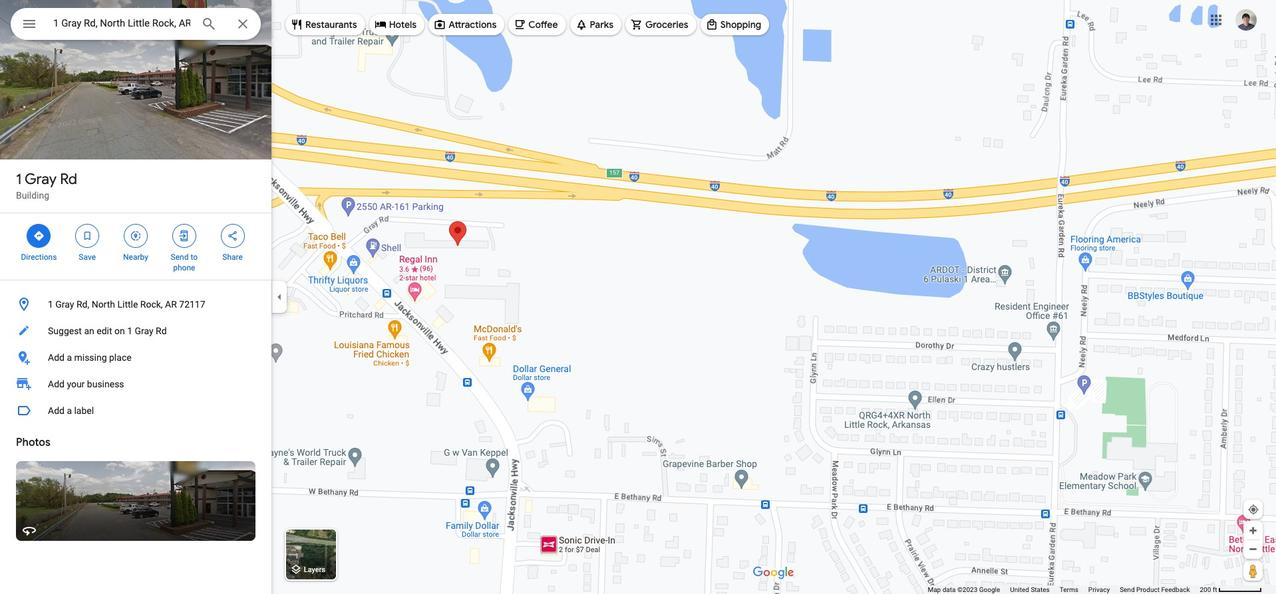 Task type: describe. For each thing, give the bounding box(es) containing it.
edit
[[97, 326, 112, 337]]

show your location image
[[1248, 504, 1260, 516]]

coffee
[[529, 19, 558, 31]]

add a label button
[[0, 398, 272, 425]]


[[130, 229, 142, 244]]

data
[[943, 587, 956, 594]]

1 gray rd, north little rock, ar 72117 button
[[0, 291, 272, 318]]


[[178, 229, 190, 244]]

little
[[117, 299, 138, 310]]

parks button
[[570, 9, 622, 41]]

1 for rd,
[[48, 299, 53, 310]]

privacy button
[[1089, 586, 1110, 595]]

add a missing place
[[48, 353, 132, 363]]

1 gray rd, north little rock, ar 72117
[[48, 299, 205, 310]]

map
[[928, 587, 941, 594]]


[[227, 229, 239, 244]]

ar
[[165, 299, 177, 310]]

200 ft
[[1200, 587, 1218, 594]]

rock,
[[140, 299, 163, 310]]


[[33, 229, 45, 244]]

parks
[[590, 19, 614, 31]]

an
[[84, 326, 94, 337]]

send product feedback
[[1120, 587, 1190, 594]]

send for send product feedback
[[1120, 587, 1135, 594]]

map data ©2023 google
[[928, 587, 1000, 594]]

google
[[979, 587, 1000, 594]]

privacy
[[1089, 587, 1110, 594]]

coffee button
[[509, 9, 566, 41]]

zoom in image
[[1248, 526, 1258, 536]]

restaurants
[[305, 19, 357, 31]]

feedback
[[1162, 587, 1190, 594]]

add for add a missing place
[[48, 353, 65, 363]]

add your business
[[48, 379, 124, 390]]

layers
[[304, 567, 325, 575]]

groceries
[[646, 19, 689, 31]]

restaurants button
[[286, 9, 365, 41]]

show street view coverage image
[[1244, 562, 1263, 582]]

add for add your business
[[48, 379, 65, 390]]

nearby
[[123, 253, 148, 262]]

attractions button
[[429, 9, 505, 41]]

united states button
[[1010, 586, 1050, 595]]

share
[[222, 253, 243, 262]]

north
[[92, 299, 115, 310]]

gray for rd
[[25, 170, 57, 189]]

actions for 1 gray rd region
[[0, 214, 272, 280]]

phone
[[173, 264, 195, 273]]

hotels button
[[369, 9, 425, 41]]

72117
[[179, 299, 205, 310]]

footer inside google maps element
[[928, 586, 1200, 595]]

add a missing place button
[[0, 345, 272, 371]]

gray for rd,
[[55, 299, 74, 310]]

1 Gray Rd, North Little Rock, AR 72117 field
[[11, 8, 261, 40]]

ft
[[1213, 587, 1218, 594]]

missing
[[74, 353, 107, 363]]



Task type: locate. For each thing, give the bounding box(es) containing it.
1 vertical spatial add
[[48, 379, 65, 390]]

1
[[16, 170, 22, 189], [48, 299, 53, 310], [127, 326, 132, 337]]

1 up suggest
[[48, 299, 53, 310]]

gray inside 1 gray rd building
[[25, 170, 57, 189]]

suggest
[[48, 326, 82, 337]]

2 vertical spatial 1
[[127, 326, 132, 337]]

footer
[[928, 586, 1200, 595]]

gray inside button
[[55, 299, 74, 310]]

0 horizontal spatial rd
[[60, 170, 77, 189]]

gray
[[25, 170, 57, 189], [55, 299, 74, 310], [135, 326, 153, 337]]

united states
[[1010, 587, 1050, 594]]

suggest an edit on 1 gray rd
[[48, 326, 167, 337]]

add left label
[[48, 406, 65, 417]]

2 add from the top
[[48, 379, 65, 390]]

united
[[1010, 587, 1029, 594]]

photos
[[16, 437, 50, 450]]

2 horizontal spatial 1
[[127, 326, 132, 337]]

save
[[79, 253, 96, 262]]

states
[[1031, 587, 1050, 594]]

add down suggest
[[48, 353, 65, 363]]

add
[[48, 353, 65, 363], [48, 379, 65, 390], [48, 406, 65, 417]]

shopping
[[721, 19, 762, 31]]

2 a from the top
[[67, 406, 72, 417]]

 search field
[[11, 8, 261, 43]]

1 add from the top
[[48, 353, 65, 363]]

1 right the on
[[127, 326, 132, 337]]

send to phone
[[171, 253, 198, 273]]

a inside button
[[67, 353, 72, 363]]

1 vertical spatial send
[[1120, 587, 1135, 594]]

place
[[109, 353, 132, 363]]

to
[[191, 253, 198, 262]]

zoom out image
[[1248, 545, 1258, 555]]

terms button
[[1060, 586, 1079, 595]]

a for missing
[[67, 353, 72, 363]]

on
[[114, 326, 125, 337]]

groceries button
[[626, 9, 697, 41]]

1 horizontal spatial 1
[[48, 299, 53, 310]]

suggest an edit on 1 gray rd button
[[0, 318, 272, 345]]

send for send to phone
[[171, 253, 189, 262]]

none field inside 1 gray rd, north little rock, ar 72117 field
[[53, 15, 190, 31]]

add inside button
[[48, 353, 65, 363]]

1 horizontal spatial send
[[1120, 587, 1135, 594]]

1 vertical spatial rd
[[156, 326, 167, 337]]

gray up building
[[25, 170, 57, 189]]

1 gray rd building
[[16, 170, 77, 201]]

label
[[74, 406, 94, 417]]

1 gray rd main content
[[0, 0, 272, 595]]

2 vertical spatial add
[[48, 406, 65, 417]]

collapse side panel image
[[272, 290, 287, 305]]

2 vertical spatial gray
[[135, 326, 153, 337]]

1 inside "button"
[[127, 326, 132, 337]]

attractions
[[449, 19, 497, 31]]

add left your
[[48, 379, 65, 390]]

hotels
[[389, 19, 417, 31]]

footer containing map data ©2023 google
[[928, 586, 1200, 595]]

rd inside 1 gray rd building
[[60, 170, 77, 189]]

send up phone
[[171, 253, 189, 262]]

gray inside "button"
[[135, 326, 153, 337]]

0 vertical spatial a
[[67, 353, 72, 363]]

 button
[[11, 8, 48, 43]]

1 up building
[[16, 170, 22, 189]]

shopping button
[[701, 9, 770, 41]]

building
[[16, 190, 49, 201]]

1 inside 1 gray rd building
[[16, 170, 22, 189]]

a inside button
[[67, 406, 72, 417]]

1 vertical spatial a
[[67, 406, 72, 417]]

a for label
[[67, 406, 72, 417]]

None field
[[53, 15, 190, 31]]

send inside send product feedback button
[[1120, 587, 1135, 594]]

200
[[1200, 587, 1211, 594]]

3 add from the top
[[48, 406, 65, 417]]

1 for rd
[[16, 170, 22, 189]]

google maps element
[[0, 0, 1276, 595]]

rd
[[60, 170, 77, 189], [156, 326, 167, 337]]

1 vertical spatial gray
[[55, 299, 74, 310]]

send
[[171, 253, 189, 262], [1120, 587, 1135, 594]]

0 vertical spatial rd
[[60, 170, 77, 189]]

0 vertical spatial send
[[171, 253, 189, 262]]

rd,
[[76, 299, 89, 310]]

terms
[[1060, 587, 1079, 594]]

0 horizontal spatial send
[[171, 253, 189, 262]]

your
[[67, 379, 85, 390]]

google account: nolan park  
(nolan.park@adept.ai) image
[[1236, 9, 1257, 30]]

directions
[[21, 253, 57, 262]]

send product feedback button
[[1120, 586, 1190, 595]]

business
[[87, 379, 124, 390]]

a left label
[[67, 406, 72, 417]]

0 vertical spatial add
[[48, 353, 65, 363]]

0 vertical spatial gray
[[25, 170, 57, 189]]

1 horizontal spatial rd
[[156, 326, 167, 337]]


[[21, 15, 37, 33]]

send inside send to phone
[[171, 253, 189, 262]]

add inside button
[[48, 406, 65, 417]]

0 vertical spatial 1
[[16, 170, 22, 189]]

product
[[1137, 587, 1160, 594]]

0 horizontal spatial 1
[[16, 170, 22, 189]]

gray right the on
[[135, 326, 153, 337]]

a left missing
[[67, 353, 72, 363]]

add for add a label
[[48, 406, 65, 417]]

gray left rd, on the left
[[55, 299, 74, 310]]

add a label
[[48, 406, 94, 417]]

rd inside "button"
[[156, 326, 167, 337]]

add your business link
[[0, 371, 272, 398]]

200 ft button
[[1200, 587, 1262, 594]]

a
[[67, 353, 72, 363], [67, 406, 72, 417]]

1 a from the top
[[67, 353, 72, 363]]

1 inside button
[[48, 299, 53, 310]]

©2023
[[958, 587, 978, 594]]

send left product at the right
[[1120, 587, 1135, 594]]


[[81, 229, 93, 244]]

1 vertical spatial 1
[[48, 299, 53, 310]]



Task type: vqa. For each thing, say whether or not it's contained in the screenshot.
Send Product Feedback's Send
yes



